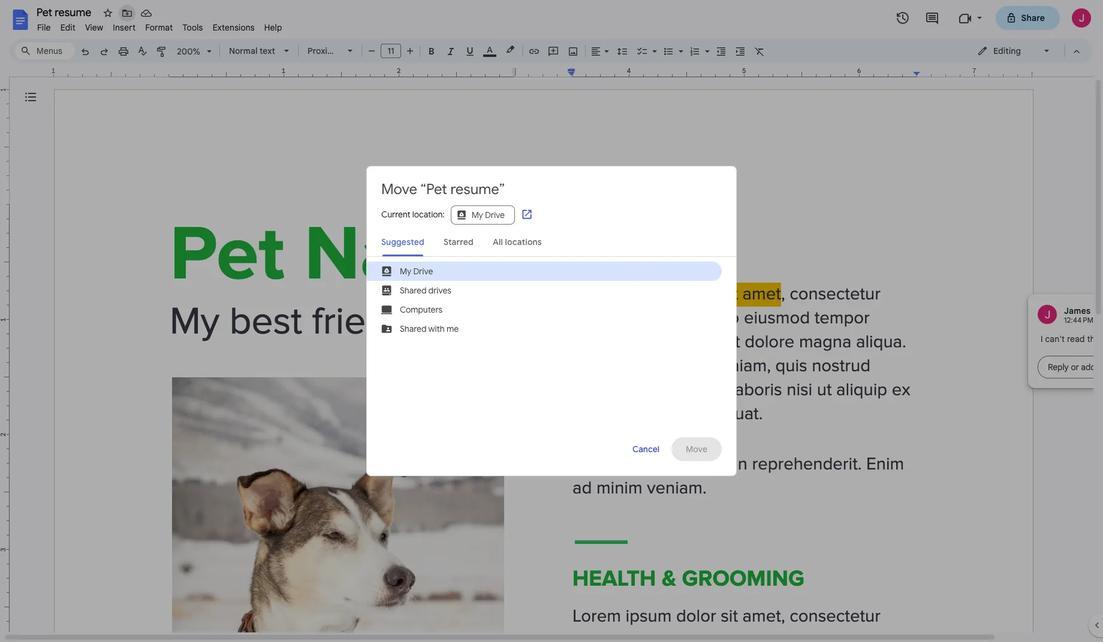 Task type: vqa. For each thing, say whether or not it's contained in the screenshot.
Launch content tracker l element
no



Task type: locate. For each thing, give the bounding box(es) containing it.
james
[[1064, 306, 1091, 317]]

list containing james pet
[[1028, 294, 1103, 388]]

read
[[1067, 334, 1085, 345]]

list
[[1028, 294, 1103, 388]]

list inside application
[[1028, 294, 1103, 388]]

Star checkbox
[[100, 5, 116, 22]]

menu bar banner
[[0, 0, 1103, 643]]

search the menus (option+/) toolbar
[[14, 40, 74, 62]]

share. private to only me. image
[[1006, 12, 1016, 23]]

menu bar
[[32, 16, 287, 35]]

Rename text field
[[32, 5, 98, 19]]

application
[[0, 0, 1103, 643]]

main toolbar
[[74, 0, 769, 465]]

right margin image
[[914, 68, 1032, 77]]



Task type: describe. For each thing, give the bounding box(es) containing it.
pet
[[1093, 306, 1103, 317]]

menu bar inside menu bar "banner"
[[32, 16, 287, 35]]

top margin image
[[0, 90, 9, 208]]

to
[[1095, 316, 1103, 325]]

left margin image
[[54, 68, 172, 77]]

12:44 pm
[[1064, 316, 1094, 325]]

james peterson image
[[1038, 305, 1057, 324]]

this!
[[1087, 334, 1103, 345]]

i can't read this!
[[1041, 334, 1103, 345]]

i
[[1041, 334, 1043, 345]]

james pet 12:44 pm to
[[1064, 306, 1103, 325]]

can't
[[1045, 334, 1065, 345]]

application containing james pet
[[0, 0, 1103, 643]]



